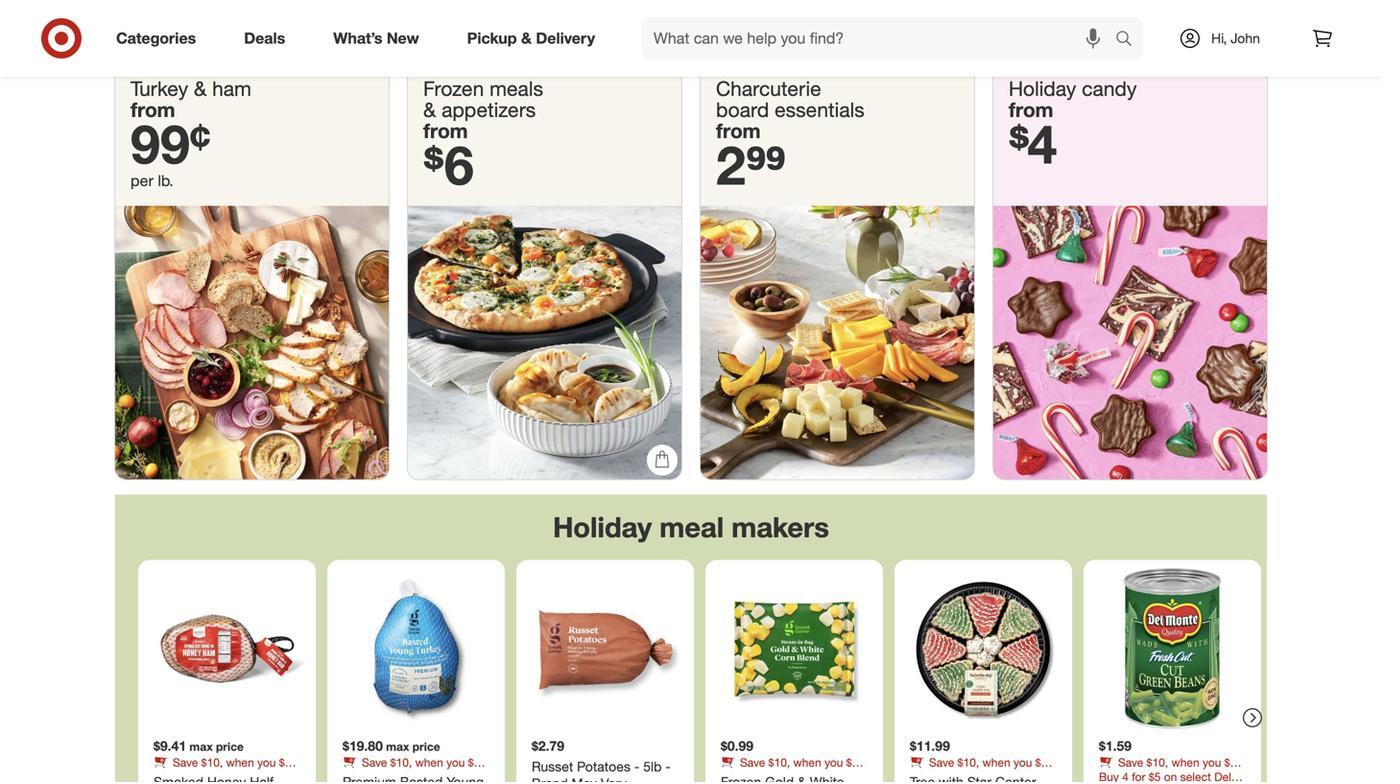 Task type: locate. For each thing, give the bounding box(es) containing it.
$10,
[[201, 756, 223, 770], [391, 756, 412, 770], [769, 756, 791, 770], [958, 756, 980, 770], [1147, 756, 1169, 770]]

beverage for $19.80
[[396, 770, 444, 783]]

1 $10, from the left
[[201, 756, 223, 770]]

1 save from the left
[[173, 756, 198, 770]]

$0.99
[[721, 738, 754, 755]]

0 vertical spatial holiday
[[1009, 76, 1077, 101]]

you
[[257, 756, 276, 770], [447, 756, 465, 770], [825, 756, 844, 770], [1014, 756, 1033, 770], [1203, 756, 1222, 770]]

on for $11.99
[[910, 770, 923, 783]]

5 save from the left
[[1119, 756, 1144, 770]]

price inside $9.41 max price
[[216, 740, 244, 755]]

when for $11.99
[[983, 756, 1011, 770]]

2 food from the left
[[359, 770, 383, 783]]

1 $50 from the left
[[279, 756, 298, 770]]

1 beverage from the left
[[207, 770, 255, 783]]

meals
[[490, 76, 544, 101]]

food for $0.99
[[737, 770, 761, 783]]

3 save from the left
[[740, 756, 766, 770]]

- right 5lb
[[666, 759, 671, 776]]

$9.41 max price
[[154, 738, 244, 755]]

when for $9.41
[[226, 756, 254, 770]]

1 vertical spatial holiday
[[553, 510, 652, 544]]

4 $50 from the left
[[1036, 756, 1054, 770]]

1 food from the left
[[170, 770, 193, 783]]

tree with star center shaped sugar cookie value tray - 22.5oz - favorite day™ image
[[903, 568, 1065, 731]]

max inside $19.80 max price
[[386, 740, 410, 755]]

russet potatoes - 5lb - brand may vary image
[[524, 568, 687, 731]]

price inside $19.80 max price
[[413, 740, 440, 755]]

1 you from the left
[[257, 756, 276, 770]]

4 you from the left
[[1014, 756, 1033, 770]]

frozen
[[424, 76, 484, 101]]

1 max from the left
[[190, 740, 213, 755]]

4 when from the left
[[983, 756, 1011, 770]]

0 horizontal spatial max
[[190, 740, 213, 755]]

$11.99
[[910, 738, 951, 755]]

3 beverage from the left
[[775, 770, 823, 783]]

4 save from the left
[[930, 756, 955, 770]]

save $10, when you $50 on food & beverage down $11.99
[[910, 756, 1054, 783]]

1 save $10, when you $50 on food & beverage from the left
[[154, 756, 298, 783]]

price for $9.41
[[216, 740, 244, 755]]

$50 for $0.99
[[847, 756, 865, 770]]

save down $19.80
[[362, 756, 387, 770]]

&
[[521, 29, 532, 48], [194, 76, 207, 101], [424, 97, 436, 122], [197, 770, 204, 783], [386, 770, 393, 783], [764, 770, 772, 783], [953, 770, 961, 783], [1143, 770, 1150, 783]]

4 on from the left
[[910, 770, 923, 783]]

food down '$1.59'
[[1116, 770, 1139, 783]]

max right $9.41
[[190, 740, 213, 755]]

$50 for $11.99
[[1036, 756, 1054, 770]]

beverage for $9.41
[[207, 770, 255, 783]]

99
[[746, 132, 787, 197]]

food
[[170, 770, 193, 783], [359, 770, 383, 783], [737, 770, 761, 783], [927, 770, 950, 783], [1116, 770, 1139, 783]]

vary
[[601, 776, 627, 783]]

holiday for holiday meal makers
[[553, 510, 652, 544]]

when
[[226, 756, 254, 770], [415, 756, 443, 770], [794, 756, 822, 770], [983, 756, 1011, 770], [1172, 756, 1200, 770]]

1 - from the left
[[635, 759, 640, 776]]

1 price from the left
[[216, 740, 244, 755]]

save
[[173, 756, 198, 770], [362, 756, 387, 770], [740, 756, 766, 770], [930, 756, 955, 770], [1119, 756, 1144, 770]]

on down $9.41
[[154, 770, 167, 783]]

on
[[154, 770, 167, 783], [343, 770, 356, 783], [721, 770, 734, 783], [910, 770, 923, 783], [1100, 770, 1113, 783]]

max
[[190, 740, 213, 755], [386, 740, 410, 755]]

$10, for $0.99
[[769, 756, 791, 770]]

3 $10, from the left
[[769, 756, 791, 770]]

turkey & ham from
[[131, 76, 252, 122]]

save down '$1.59'
[[1119, 756, 1144, 770]]

save $10, when you $50 on food & beverage down '$1.59'
[[1100, 756, 1244, 783]]

2 - from the left
[[666, 759, 671, 776]]

2 beverage from the left
[[396, 770, 444, 783]]

save $10, when you $50 on food & beverage
[[154, 756, 298, 783], [343, 756, 487, 783], [721, 756, 865, 783], [910, 756, 1054, 783], [1100, 756, 1244, 783]]

from
[[131, 97, 175, 122], [1009, 97, 1054, 122], [424, 119, 468, 143], [716, 119, 761, 143]]

1 horizontal spatial holiday
[[1009, 76, 1077, 101]]

2 $10, from the left
[[391, 756, 412, 770]]

on down $19.80
[[343, 770, 356, 783]]

pickup & delivery
[[467, 29, 595, 48]]

search
[[1107, 31, 1153, 50]]

2 when from the left
[[415, 756, 443, 770]]

save $10, when you $50 on food & beverage down $9.41 max price
[[154, 756, 298, 783]]

0 horizontal spatial price
[[216, 740, 244, 755]]

categories link
[[100, 17, 220, 60]]

3 on from the left
[[721, 770, 734, 783]]

food for $9.41
[[170, 770, 193, 783]]

3 food from the left
[[737, 770, 761, 783]]

food down $9.41
[[170, 770, 193, 783]]

on down $11.99
[[910, 770, 923, 783]]

4 $10, from the left
[[958, 756, 980, 770]]

3 you from the left
[[825, 756, 844, 770]]

carousel region
[[115, 495, 1268, 783]]

save $10, when you $50 on food & beverage down $0.99
[[721, 756, 865, 783]]

save down $0.99
[[740, 756, 766, 770]]

holiday
[[1009, 76, 1077, 101], [553, 510, 652, 544]]

2 you from the left
[[447, 756, 465, 770]]

price
[[216, 740, 244, 755], [413, 740, 440, 755]]

food down $19.80
[[359, 770, 383, 783]]

1 on from the left
[[154, 770, 167, 783]]

& inside turkey & ham from
[[194, 76, 207, 101]]

2 max from the left
[[386, 740, 410, 755]]

0 horizontal spatial holiday
[[553, 510, 652, 544]]

2 on from the left
[[343, 770, 356, 783]]

from left the candy
[[1009, 97, 1054, 122]]

lb.
[[158, 171, 174, 190]]

candy
[[1083, 76, 1138, 101]]

appetizers
[[442, 97, 536, 122]]

3 $50 from the left
[[847, 756, 865, 770]]

max inside $9.41 max price
[[190, 740, 213, 755]]

food for $11.99
[[927, 770, 950, 783]]

food down $11.99
[[927, 770, 950, 783]]

4 beverage from the left
[[964, 770, 1012, 783]]

& inside pickup & delivery link
[[521, 29, 532, 48]]

$50 for $9.41
[[279, 756, 298, 770]]

from up per lb. on the top
[[131, 97, 175, 122]]

3 save $10, when you $50 on food & beverage from the left
[[721, 756, 865, 783]]

max for $19.80
[[386, 740, 410, 755]]

deals link
[[228, 17, 309, 60]]

4 food from the left
[[927, 770, 950, 783]]

from down frozen
[[424, 119, 468, 143]]

beverage
[[207, 770, 255, 783], [396, 770, 444, 783], [775, 770, 823, 783], [964, 770, 1012, 783], [1153, 770, 1201, 783]]

99¢
[[131, 111, 211, 176]]

holiday left meal
[[553, 510, 652, 544]]

food down $0.99
[[737, 770, 761, 783]]

on for $19.80
[[343, 770, 356, 783]]

save for $11.99
[[930, 756, 955, 770]]

& inside frozen meals & appetizers from
[[424, 97, 436, 122]]

price right $19.80
[[413, 740, 440, 755]]

potatoes
[[577, 759, 631, 776]]

3 when from the left
[[794, 756, 822, 770]]

when for $19.80
[[415, 756, 443, 770]]

board
[[716, 97, 770, 122]]

save for $0.99
[[740, 756, 766, 770]]

- left 5lb
[[635, 759, 640, 776]]

2 save $10, when you $50 on food & beverage from the left
[[343, 756, 487, 783]]

del monte cut green beans - 14.5oz image
[[1092, 568, 1254, 731]]

1 horizontal spatial price
[[413, 740, 440, 755]]

$50
[[279, 756, 298, 770], [468, 756, 487, 770], [847, 756, 865, 770], [1036, 756, 1054, 770], [1225, 756, 1244, 770]]

you for $19.80
[[447, 756, 465, 770]]

on down $0.99
[[721, 770, 734, 783]]

price right $9.41
[[216, 740, 244, 755]]

save $10, when you $50 on food & beverage down $19.80 max price
[[343, 756, 487, 783]]

save down $11.99
[[930, 756, 955, 770]]

holiday inside holiday candy from
[[1009, 76, 1077, 101]]

0 horizontal spatial -
[[635, 759, 640, 776]]

from down charcuterie
[[716, 119, 761, 143]]

5 save $10, when you $50 on food & beverage from the left
[[1100, 756, 1244, 783]]

-
[[635, 759, 640, 776], [666, 759, 671, 776]]

save $10, when you $50 on food & beverage for $11.99
[[910, 756, 1054, 783]]

1 horizontal spatial max
[[386, 740, 410, 755]]

4 save $10, when you $50 on food & beverage from the left
[[910, 756, 1054, 783]]

2 save from the left
[[362, 756, 387, 770]]

2 $50 from the left
[[468, 756, 487, 770]]

save $10, when you $50 on food & beverage for $19.80
[[343, 756, 487, 783]]

on down '$1.59'
[[1100, 770, 1113, 783]]

categories
[[116, 29, 196, 48]]

$9.41
[[154, 738, 186, 755]]

holiday meal makers
[[553, 510, 830, 544]]

1 horizontal spatial -
[[666, 759, 671, 776]]

5 food from the left
[[1116, 770, 1139, 783]]

save down $9.41 max price
[[173, 756, 198, 770]]

holiday inside carousel region
[[553, 510, 652, 544]]

$2.79 russet potatoes - 5lb - brand may vary
[[532, 738, 671, 783]]

2 price from the left
[[413, 740, 440, 755]]

1 when from the left
[[226, 756, 254, 770]]

5lb
[[644, 759, 662, 776]]

you for $11.99
[[1014, 756, 1033, 770]]

holiday up the $4
[[1009, 76, 1077, 101]]

what's new link
[[317, 17, 443, 60]]

max right $19.80
[[386, 740, 410, 755]]

what's
[[333, 29, 383, 48]]



Task type: vqa. For each thing, say whether or not it's contained in the screenshot.
Brand
yes



Task type: describe. For each thing, give the bounding box(es) containing it.
from inside frozen meals & appetizers from
[[424, 119, 468, 143]]

may
[[572, 776, 597, 783]]

5 on from the left
[[1100, 770, 1113, 783]]

hi,
[[1212, 30, 1228, 47]]

search button
[[1107, 17, 1153, 63]]

brand
[[532, 776, 568, 783]]

pickup & delivery link
[[451, 17, 619, 60]]

charcuterie
[[716, 76, 822, 101]]

meal
[[660, 510, 724, 544]]

2 99
[[716, 132, 787, 197]]

john
[[1231, 30, 1261, 47]]

new
[[387, 29, 419, 48]]

on for $0.99
[[721, 770, 734, 783]]

from inside turkey & ham from
[[131, 97, 175, 122]]

save $10, when you $50 on food & beverage for $9.41
[[154, 756, 298, 783]]

$10, for $19.80
[[391, 756, 412, 770]]

when for $0.99
[[794, 756, 822, 770]]

ham
[[212, 76, 252, 101]]

holiday for holiday candy from
[[1009, 76, 1077, 101]]

per
[[131, 171, 154, 190]]

frozen meals & appetizers from
[[424, 76, 544, 143]]

you for $0.99
[[825, 756, 844, 770]]

charcuterie board essentials from
[[716, 76, 865, 143]]

food for $19.80
[[359, 770, 383, 783]]

essentials
[[775, 97, 865, 122]]

5 $50 from the left
[[1225, 756, 1244, 770]]

$10, for $9.41
[[201, 756, 223, 770]]

makers
[[732, 510, 830, 544]]

per lb.
[[131, 171, 174, 190]]

price for $19.80
[[413, 740, 440, 755]]

$50 for $19.80
[[468, 756, 487, 770]]

delivery
[[536, 29, 595, 48]]

max for $9.41
[[190, 740, 213, 755]]

turkey
[[131, 76, 188, 101]]

russet
[[532, 759, 574, 776]]

$1.59
[[1100, 738, 1132, 755]]

smoked honey half ham - price per lb - market pantry™ image
[[146, 568, 308, 731]]

premium basted young turkey - frozen - 16-20lbs - price per lb - good & gather™ image
[[335, 568, 497, 731]]

what's new
[[333, 29, 419, 48]]

5 $10, from the left
[[1147, 756, 1169, 770]]

$19.80
[[343, 738, 383, 755]]

$6
[[424, 132, 474, 197]]

5 when from the left
[[1172, 756, 1200, 770]]

hi, john
[[1212, 30, 1261, 47]]

What can we help you find? suggestions appear below search field
[[643, 17, 1121, 60]]

5 beverage from the left
[[1153, 770, 1201, 783]]

2
[[716, 132, 746, 197]]

you for $9.41
[[257, 756, 276, 770]]

save for $19.80
[[362, 756, 387, 770]]

frozen gold & white corn blend 12oz - good & gather™ image
[[714, 568, 876, 731]]

deals
[[244, 29, 285, 48]]

from inside 'charcuterie board essentials from'
[[716, 119, 761, 143]]

save for $9.41
[[173, 756, 198, 770]]

$4
[[1009, 111, 1058, 176]]

beverage for $11.99
[[964, 770, 1012, 783]]

beverage for $0.99
[[775, 770, 823, 783]]

save $10, when you $50 on food & beverage for $0.99
[[721, 756, 865, 783]]

5 you from the left
[[1203, 756, 1222, 770]]

from inside holiday candy from
[[1009, 97, 1054, 122]]

on for $9.41
[[154, 770, 167, 783]]

$2.79
[[532, 738, 565, 755]]

$10, for $11.99
[[958, 756, 980, 770]]

$19.80 max price
[[343, 738, 440, 755]]

pickup
[[467, 29, 517, 48]]

holiday candy from
[[1009, 76, 1138, 122]]



